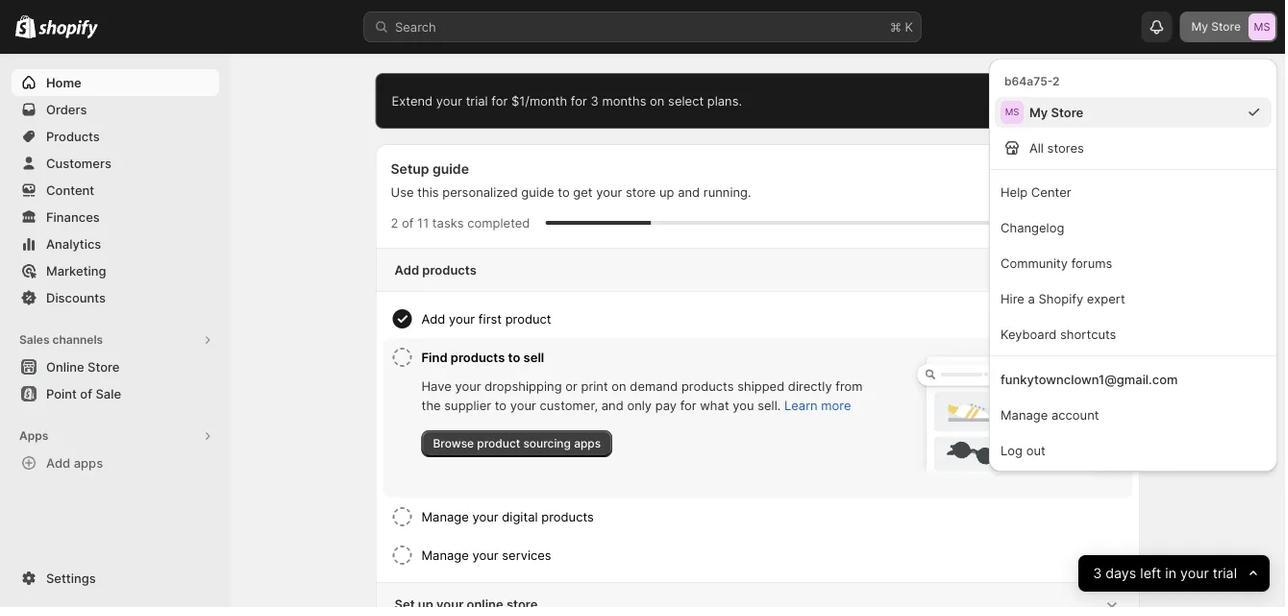 Task type: locate. For each thing, give the bounding box(es) containing it.
3 left months
[[591, 93, 599, 108]]

community forums
[[1001, 256, 1113, 271]]

add inside button
[[46, 456, 70, 471]]

forums
[[1072, 256, 1113, 271]]

2 vertical spatial add
[[46, 456, 70, 471]]

find products to sell
[[422, 350, 544, 365]]

0 horizontal spatial guide
[[433, 161, 469, 177]]

log
[[1001, 443, 1023, 458]]

trial inside dropdown button
[[1213, 566, 1237, 582]]

store left my store image
[[1212, 20, 1241, 34]]

1 vertical spatial to
[[508, 350, 520, 365]]

what
[[700, 398, 729, 413]]

0 vertical spatial 3
[[591, 93, 599, 108]]

add for add products
[[395, 263, 419, 277]]

apps
[[19, 429, 48, 443]]

for right $1/month
[[571, 93, 587, 108]]

discounts
[[46, 290, 106, 305]]

browse product sourcing apps button
[[422, 431, 613, 458]]

1 horizontal spatial and
[[678, 185, 700, 200]]

pay
[[656, 398, 677, 413]]

and right up
[[678, 185, 700, 200]]

1 horizontal spatial for
[[571, 93, 587, 108]]

on left select
[[650, 93, 665, 108]]

directly
[[788, 379, 832, 394]]

left
[[1140, 566, 1162, 582]]

your inside manage your services dropdown button
[[473, 548, 499, 563]]

manage for manage account
[[1001, 408, 1048, 423]]

of for 11
[[402, 215, 414, 230]]

manage up log out
[[1001, 408, 1048, 423]]

0 horizontal spatial a
[[1028, 291, 1035, 306]]

hire
[[1001, 291, 1025, 306]]

1 horizontal spatial my
[[1192, 20, 1209, 34]]

products down tasks on the left top
[[422, 263, 477, 277]]

my left my store image
[[1192, 20, 1209, 34]]

0 vertical spatial my
[[1192, 20, 1209, 34]]

3 left days
[[1093, 566, 1102, 582]]

a inside 'hire a shopify expert' link
[[1028, 291, 1035, 306]]

1 vertical spatial guide
[[522, 185, 554, 200]]

for inside have your dropshipping or print on demand products shipped directly from the supplier to your customer, and only pay for what you sell.
[[680, 398, 697, 413]]

your right in
[[1181, 566, 1209, 582]]

to left sell
[[508, 350, 520, 365]]

account
[[1052, 408, 1099, 423]]

0 horizontal spatial 3
[[591, 93, 599, 108]]

2 horizontal spatial store
[[1212, 20, 1241, 34]]

products up what
[[682, 379, 734, 394]]

select
[[668, 93, 704, 108]]

products down add your first product in the left bottom of the page
[[451, 350, 505, 365]]

guide
[[433, 161, 469, 177], [522, 185, 554, 200]]

customer,
[[540, 398, 598, 413]]

2 horizontal spatial to
[[558, 185, 570, 200]]

3 days left in your trial button
[[1079, 556, 1270, 592]]

personalized
[[443, 185, 518, 200]]

menu
[[989, 59, 1278, 472]]

a right hire
[[1028, 291, 1035, 306]]

0 horizontal spatial 2
[[391, 215, 398, 230]]

a inside select a plan 'link'
[[1049, 94, 1056, 108]]

of left the sale
[[80, 387, 92, 401]]

print
[[581, 379, 608, 394]]

add down apps
[[46, 456, 70, 471]]

sell.
[[758, 398, 781, 413]]

2 vertical spatial manage
[[422, 548, 469, 563]]

a
[[1049, 94, 1056, 108], [1028, 291, 1035, 306]]

0 horizontal spatial to
[[495, 398, 507, 413]]

product
[[505, 312, 552, 326], [477, 437, 520, 451]]

of
[[402, 215, 414, 230], [80, 387, 92, 401]]

stores
[[1048, 140, 1084, 155]]

a left plan
[[1049, 94, 1056, 108]]

shopify image
[[15, 15, 36, 38], [39, 20, 98, 39]]

add your first product button
[[422, 300, 1125, 338]]

your left first
[[449, 312, 475, 326]]

0 vertical spatial add
[[395, 263, 419, 277]]

channels
[[52, 333, 103, 347]]

b64a75-
[[1005, 75, 1053, 88]]

0 vertical spatial and
[[678, 185, 700, 200]]

changelog
[[1001, 220, 1065, 235]]

2 left 11
[[391, 215, 398, 230]]

apps button
[[12, 423, 219, 450]]

0 horizontal spatial store
[[88, 360, 120, 375]]

plan
[[1059, 94, 1082, 108]]

2 vertical spatial to
[[495, 398, 507, 413]]

1 horizontal spatial a
[[1049, 94, 1056, 108]]

changelog link
[[995, 212, 1272, 243]]

1 horizontal spatial trial
[[1213, 566, 1237, 582]]

and down print
[[602, 398, 624, 413]]

0 vertical spatial store
[[1212, 20, 1241, 34]]

from
[[836, 379, 863, 394]]

online store link
[[12, 354, 219, 381]]

2 horizontal spatial add
[[422, 312, 446, 326]]

log out button
[[995, 435, 1272, 466]]

0 vertical spatial on
[[650, 93, 665, 108]]

for right the pay
[[680, 398, 697, 413]]

guide up the this
[[433, 161, 469, 177]]

1 vertical spatial product
[[477, 437, 520, 451]]

for left $1/month
[[492, 93, 508, 108]]

0 horizontal spatial of
[[80, 387, 92, 401]]

my
[[1192, 20, 1209, 34], [1030, 105, 1048, 120]]

learn
[[785, 398, 818, 413]]

setup guide
[[391, 161, 469, 177]]

apps right sourcing
[[574, 437, 601, 451]]

hire a shopify expert
[[1001, 291, 1126, 306]]

0 horizontal spatial trial
[[466, 93, 488, 108]]

1 horizontal spatial store
[[1051, 105, 1084, 120]]

0 horizontal spatial my store
[[1030, 105, 1084, 120]]

browse
[[433, 437, 474, 451]]

manage right mark manage your digital products as done 'image'
[[422, 510, 469, 525]]

1 vertical spatial apps
[[74, 456, 103, 471]]

1 vertical spatial 3
[[1093, 566, 1102, 582]]

apps down the apps button on the bottom left of the page
[[74, 456, 103, 471]]

your left services
[[473, 548, 499, 563]]

demand
[[630, 379, 678, 394]]

point of sale
[[46, 387, 121, 401]]

2 vertical spatial store
[[88, 360, 120, 375]]

my store up all stores
[[1030, 105, 1084, 120]]

trial
[[466, 93, 488, 108], [1213, 566, 1237, 582]]

1 vertical spatial my
[[1030, 105, 1048, 120]]

and
[[678, 185, 700, 200], [602, 398, 624, 413]]

add apps button
[[12, 450, 219, 477]]

1 vertical spatial a
[[1028, 291, 1035, 306]]

my store left my store image
[[1192, 20, 1241, 34]]

to
[[558, 185, 570, 200], [508, 350, 520, 365], [495, 398, 507, 413]]

0 horizontal spatial on
[[612, 379, 627, 394]]

1 vertical spatial on
[[612, 379, 627, 394]]

0 horizontal spatial for
[[492, 93, 508, 108]]

1 vertical spatial manage
[[422, 510, 469, 525]]

1 vertical spatial add
[[422, 312, 446, 326]]

2 up select a plan
[[1053, 75, 1060, 88]]

discounts link
[[12, 285, 219, 312]]

to left get on the left
[[558, 185, 570, 200]]

guide left get on the left
[[522, 185, 554, 200]]

funkytownclown1@gmail.com
[[1001, 372, 1178, 387]]

2 horizontal spatial for
[[680, 398, 697, 413]]

expert
[[1087, 291, 1126, 306]]

manage for manage your services
[[422, 548, 469, 563]]

extend your trial for $1/month for 3 months on select plans.
[[392, 93, 742, 108]]

orders link
[[12, 96, 219, 123]]

0 vertical spatial product
[[505, 312, 552, 326]]

⌘ k
[[890, 19, 913, 34]]

digital
[[502, 510, 538, 525]]

my store
[[1192, 20, 1241, 34], [1030, 105, 1084, 120]]

months
[[602, 93, 647, 108]]

1 horizontal spatial add
[[395, 263, 419, 277]]

0 horizontal spatial add
[[46, 456, 70, 471]]

3 inside dropdown button
[[1093, 566, 1102, 582]]

manage account link
[[995, 399, 1272, 431]]

0 horizontal spatial shopify image
[[15, 15, 36, 38]]

1 horizontal spatial guide
[[522, 185, 554, 200]]

your left digital
[[473, 510, 499, 525]]

0 vertical spatial of
[[402, 215, 414, 230]]

manage for manage your digital products
[[422, 510, 469, 525]]

1 vertical spatial store
[[1051, 105, 1084, 120]]

help center link
[[995, 176, 1272, 208]]

only
[[627, 398, 652, 413]]

of inside button
[[80, 387, 92, 401]]

your up supplier
[[455, 379, 481, 394]]

online store
[[46, 360, 120, 375]]

manage right mark manage your services as done icon
[[422, 548, 469, 563]]

point
[[46, 387, 77, 401]]

shortcuts
[[1061, 327, 1117, 342]]

on right print
[[612, 379, 627, 394]]

1 horizontal spatial 3
[[1093, 566, 1102, 582]]

1 horizontal spatial 2
[[1053, 75, 1060, 88]]

trial right in
[[1213, 566, 1237, 582]]

shipped
[[738, 379, 785, 394]]

this
[[417, 185, 439, 200]]

1 vertical spatial of
[[80, 387, 92, 401]]

1 horizontal spatial apps
[[574, 437, 601, 451]]

1 horizontal spatial of
[[402, 215, 414, 230]]

0 horizontal spatial and
[[602, 398, 624, 413]]

a for plan
[[1049, 94, 1056, 108]]

0 horizontal spatial apps
[[74, 456, 103, 471]]

add down 11
[[395, 263, 419, 277]]

11
[[417, 215, 429, 230]]

1 vertical spatial and
[[602, 398, 624, 413]]

of left 11
[[402, 215, 414, 230]]

product right first
[[505, 312, 552, 326]]

store up the sale
[[88, 360, 120, 375]]

your inside 3 days left in your trial dropdown button
[[1181, 566, 1209, 582]]

for
[[492, 93, 508, 108], [571, 93, 587, 108], [680, 398, 697, 413]]

add up find
[[422, 312, 446, 326]]

1 horizontal spatial to
[[508, 350, 520, 365]]

add products
[[395, 263, 477, 277]]

3
[[591, 93, 599, 108], [1093, 566, 1102, 582]]

manage account
[[1001, 408, 1099, 423]]

my right my store icon
[[1030, 105, 1048, 120]]

1 vertical spatial trial
[[1213, 566, 1237, 582]]

0 vertical spatial a
[[1049, 94, 1056, 108]]

customers link
[[12, 150, 219, 177]]

sales channels
[[19, 333, 103, 347]]

product right browse
[[477, 437, 520, 451]]

trial left $1/month
[[466, 93, 488, 108]]

marketing link
[[12, 258, 219, 285]]

0 vertical spatial apps
[[574, 437, 601, 451]]

0 vertical spatial my store
[[1192, 20, 1241, 34]]

b64a75-2
[[1005, 75, 1060, 88]]

apps inside browse product sourcing apps button
[[574, 437, 601, 451]]

0 vertical spatial manage
[[1001, 408, 1048, 423]]

your inside add your first product dropdown button
[[449, 312, 475, 326]]

⌘
[[890, 19, 902, 34]]

product inside button
[[477, 437, 520, 451]]

analytics link
[[12, 231, 219, 258]]

1 horizontal spatial on
[[650, 93, 665, 108]]

my store image
[[1249, 13, 1276, 40]]

home link
[[12, 69, 219, 96]]

to down the dropshipping
[[495, 398, 507, 413]]

extend
[[392, 93, 433, 108]]

your right extend
[[436, 93, 462, 108]]

point of sale button
[[0, 381, 231, 408]]

store up stores
[[1051, 105, 1084, 120]]

1 vertical spatial my store
[[1030, 105, 1084, 120]]



Task type: describe. For each thing, give the bounding box(es) containing it.
home
[[46, 75, 81, 90]]

select a plan
[[1011, 94, 1082, 108]]

select a plan link
[[1000, 88, 1094, 114]]

mark find products to sell as done image
[[391, 346, 414, 369]]

your right get on the left
[[596, 185, 622, 200]]

customers
[[46, 156, 111, 171]]

find products to sell button
[[422, 338, 879, 377]]

learn more link
[[785, 398, 851, 413]]

add for add your first product
[[422, 312, 446, 326]]

to inside find products to sell dropdown button
[[508, 350, 520, 365]]

of for sale
[[80, 387, 92, 401]]

your down the dropshipping
[[510, 398, 536, 413]]

supplier
[[445, 398, 491, 413]]

my store image
[[1001, 101, 1024, 124]]

log out
[[1001, 443, 1046, 458]]

keyboard shortcuts
[[1001, 327, 1117, 342]]

3 days left in your trial
[[1093, 566, 1237, 582]]

or
[[566, 379, 578, 394]]

sales
[[19, 333, 50, 347]]

products inside have your dropshipping or print on demand products shipped directly from the supplier to your customer, and only pay for what you sell.
[[682, 379, 734, 394]]

product inside dropdown button
[[505, 312, 552, 326]]

add apps
[[46, 456, 103, 471]]

find
[[422, 350, 448, 365]]

tasks
[[433, 215, 464, 230]]

browse product sourcing apps
[[433, 437, 601, 451]]

sale
[[96, 387, 121, 401]]

products right digital
[[542, 510, 594, 525]]

running.
[[704, 185, 752, 200]]

setup
[[391, 161, 429, 177]]

settings link
[[12, 565, 219, 592]]

add for add apps
[[46, 456, 70, 471]]

use this personalized guide to get your store up and running.
[[391, 185, 752, 200]]

learn more
[[785, 398, 851, 413]]

mark manage your digital products as done image
[[391, 506, 414, 529]]

more
[[821, 398, 851, 413]]

use
[[391, 185, 414, 200]]

menu containing my store
[[989, 59, 1278, 472]]

sell
[[524, 350, 544, 365]]

and inside have your dropshipping or print on demand products shipped directly from the supplier to your customer, and only pay for what you sell.
[[602, 398, 624, 413]]

center
[[1032, 185, 1072, 200]]

manage your digital products
[[422, 510, 594, 525]]

2 of 11 tasks completed
[[391, 215, 530, 230]]

keyboard shortcuts button
[[995, 318, 1272, 350]]

plans.
[[707, 93, 742, 108]]

community forums link
[[995, 247, 1272, 279]]

0 vertical spatial 2
[[1053, 75, 1060, 88]]

add your first product
[[422, 312, 552, 326]]

1 horizontal spatial my store
[[1192, 20, 1241, 34]]

store inside button
[[88, 360, 120, 375]]

0 vertical spatial to
[[558, 185, 570, 200]]

marketing
[[46, 263, 106, 278]]

orders
[[46, 102, 87, 117]]

store
[[626, 185, 656, 200]]

have
[[422, 379, 452, 394]]

select
[[1011, 94, 1046, 108]]

all stores
[[1030, 140, 1084, 155]]

1 horizontal spatial shopify image
[[39, 20, 98, 39]]

keyboard
[[1001, 327, 1057, 342]]

hire a shopify expert link
[[995, 283, 1272, 314]]

0 horizontal spatial my
[[1030, 105, 1048, 120]]

your inside manage your digital products dropdown button
[[473, 510, 499, 525]]

up
[[660, 185, 675, 200]]

mark manage your services as done image
[[391, 544, 414, 567]]

find products to sell element
[[422, 377, 879, 458]]

manage your services button
[[422, 537, 1125, 575]]

finances link
[[12, 204, 219, 231]]

sourcing
[[523, 437, 571, 451]]

get
[[573, 185, 593, 200]]

k
[[905, 19, 913, 34]]

you
[[733, 398, 754, 413]]

to inside have your dropshipping or print on demand products shipped directly from the supplier to your customer, and only pay for what you sell.
[[495, 398, 507, 413]]

0 vertical spatial guide
[[433, 161, 469, 177]]

services
[[502, 548, 552, 563]]

manage your services
[[422, 548, 552, 563]]

add products button
[[375, 249, 1141, 291]]

0 vertical spatial trial
[[466, 93, 488, 108]]

help
[[1001, 185, 1028, 200]]

products link
[[12, 123, 219, 150]]

all stores link
[[995, 132, 1272, 163]]

settings
[[46, 571, 96, 586]]

a for shopify
[[1028, 291, 1035, 306]]

search
[[395, 19, 436, 34]]

sales channels button
[[12, 327, 219, 354]]

days
[[1106, 566, 1137, 582]]

1 vertical spatial 2
[[391, 215, 398, 230]]

$1/month
[[512, 93, 567, 108]]

on inside have your dropshipping or print on demand products shipped directly from the supplier to your customer, and only pay for what you sell.
[[612, 379, 627, 394]]

finances
[[46, 210, 100, 225]]

apps inside add apps button
[[74, 456, 103, 471]]



Task type: vqa. For each thing, say whether or not it's contained in the screenshot.
middle add
yes



